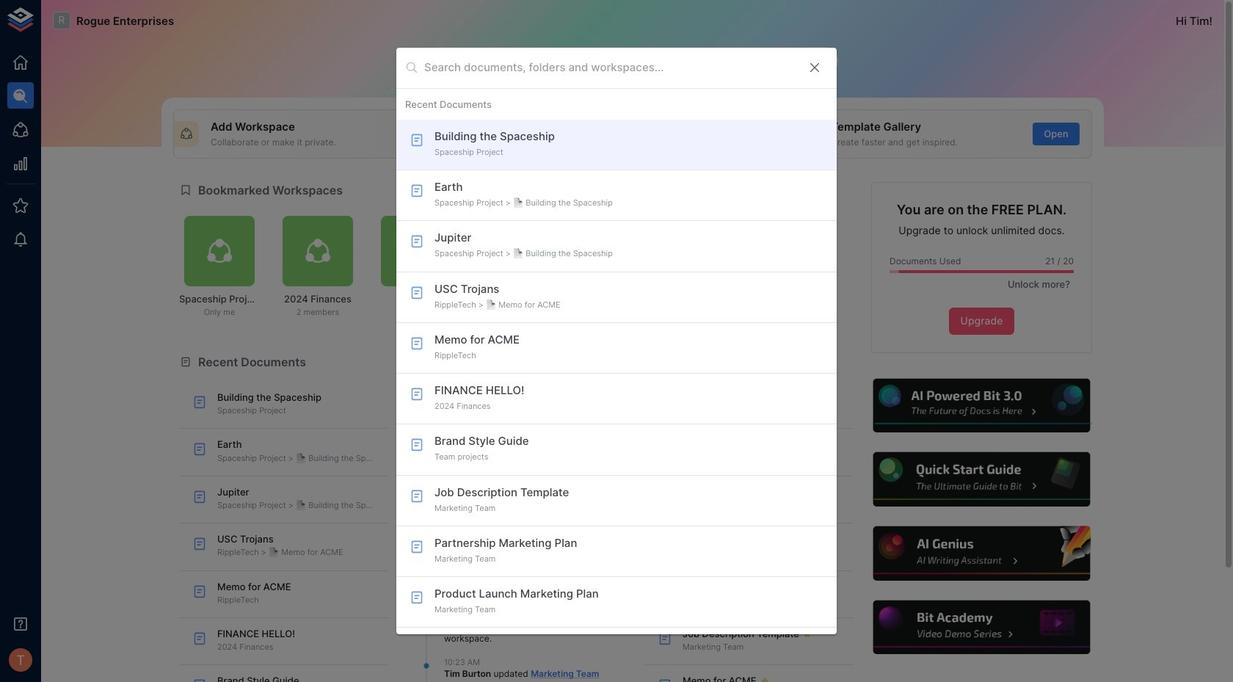 Task type: vqa. For each thing, say whether or not it's contained in the screenshot.
Workspace Name text box
no



Task type: locate. For each thing, give the bounding box(es) containing it.
3 help image from the top
[[871, 524, 1092, 583]]

help image
[[871, 376, 1092, 435], [871, 450, 1092, 509], [871, 524, 1092, 583], [871, 598, 1092, 657]]

dialog
[[396, 48, 837, 634]]

4 help image from the top
[[871, 598, 1092, 657]]



Task type: describe. For each thing, give the bounding box(es) containing it.
1 help image from the top
[[871, 376, 1092, 435]]

Search documents, folders and workspaces... text field
[[424, 57, 796, 79]]

2 help image from the top
[[871, 450, 1092, 509]]



